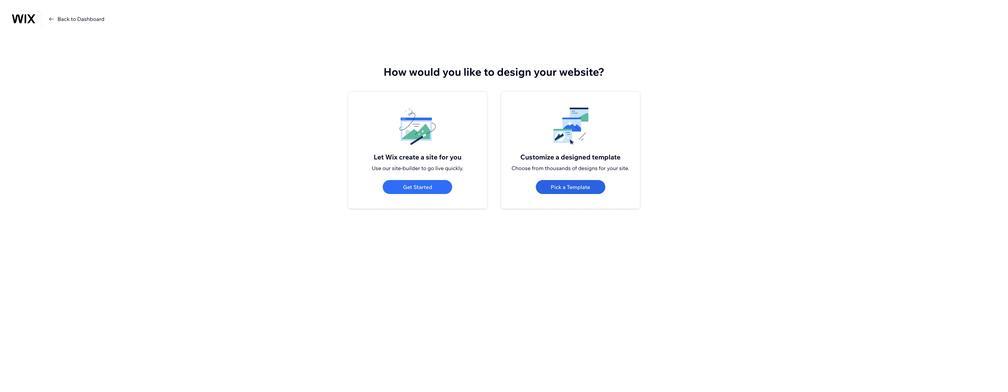 Task type: describe. For each thing, give the bounding box(es) containing it.
template
[[567, 184, 590, 190]]

designs
[[579, 165, 598, 172]]

pick a template
[[551, 184, 590, 190]]

for for site
[[439, 153, 449, 161]]

choose
[[512, 165, 531, 172]]

would
[[409, 65, 440, 78]]

pick
[[551, 184, 562, 190]]

site-
[[392, 165, 403, 172]]

0 vertical spatial you
[[443, 65, 461, 78]]

for for designs
[[599, 165, 606, 172]]

dashboard
[[77, 16, 105, 22]]

template
[[592, 153, 621, 161]]

how would you like to design your website?
[[384, 65, 605, 78]]

to for use our site-builder to go live quickly.
[[422, 165, 427, 172]]

how
[[384, 65, 407, 78]]

a for pick
[[563, 184, 566, 190]]

to inside button
[[71, 16, 76, 22]]

website?
[[559, 65, 605, 78]]

use our site-builder to go live quickly.
[[372, 165, 464, 172]]

thousands
[[545, 165, 571, 172]]

let wix create a site for you
[[374, 153, 462, 161]]

site
[[426, 153, 438, 161]]

quickly.
[[445, 165, 464, 172]]

0 horizontal spatial a
[[421, 153, 425, 161]]

wix
[[386, 153, 398, 161]]

back
[[58, 16, 70, 22]]

your for site.
[[607, 165, 618, 172]]

let
[[374, 153, 384, 161]]

to for how would you like to design your website?
[[484, 65, 495, 78]]



Task type: vqa. For each thing, say whether or not it's contained in the screenshot.
Pick
yes



Task type: locate. For each thing, give the bounding box(es) containing it.
customize a designed template
[[521, 153, 621, 161]]

live
[[436, 165, 444, 172]]

from
[[532, 165, 544, 172]]

use
[[372, 165, 382, 172]]

for down template
[[599, 165, 606, 172]]

a inside button
[[563, 184, 566, 190]]

builder
[[403, 165, 420, 172]]

2 horizontal spatial to
[[484, 65, 495, 78]]

your left site. at top right
[[607, 165, 618, 172]]

1 vertical spatial to
[[484, 65, 495, 78]]

back to dashboard button
[[48, 15, 105, 23]]

back to dashboard
[[58, 16, 105, 22]]

of
[[572, 165, 577, 172]]

your right the "design"
[[534, 65, 557, 78]]

you up quickly.
[[450, 153, 462, 161]]

go
[[428, 165, 434, 172]]

1 horizontal spatial for
[[599, 165, 606, 172]]

1 horizontal spatial your
[[607, 165, 618, 172]]

1 vertical spatial you
[[450, 153, 462, 161]]

0 horizontal spatial your
[[534, 65, 557, 78]]

a right "pick"
[[563, 184, 566, 190]]

your for website?
[[534, 65, 557, 78]]

2 horizontal spatial a
[[563, 184, 566, 190]]

you left like
[[443, 65, 461, 78]]

site.
[[620, 165, 630, 172]]

get started
[[403, 184, 433, 190]]

to right like
[[484, 65, 495, 78]]

choose from thousands of designs for your site.
[[512, 165, 630, 172]]

to
[[71, 16, 76, 22], [484, 65, 495, 78], [422, 165, 427, 172]]

a left "site"
[[421, 153, 425, 161]]

0 horizontal spatial to
[[71, 16, 76, 22]]

for
[[439, 153, 449, 161], [599, 165, 606, 172]]

a
[[421, 153, 425, 161], [556, 153, 560, 161], [563, 184, 566, 190]]

0 vertical spatial for
[[439, 153, 449, 161]]

a up thousands
[[556, 153, 560, 161]]

to left go
[[422, 165, 427, 172]]

for up live
[[439, 153, 449, 161]]

design
[[497, 65, 532, 78]]

like
[[464, 65, 482, 78]]

customize
[[521, 153, 554, 161]]

to right back
[[71, 16, 76, 22]]

1 vertical spatial your
[[607, 165, 618, 172]]

pick a template button
[[536, 180, 606, 194]]

our
[[383, 165, 391, 172]]

1 horizontal spatial a
[[556, 153, 560, 161]]

2 vertical spatial to
[[422, 165, 427, 172]]

0 horizontal spatial for
[[439, 153, 449, 161]]

get
[[403, 184, 412, 190]]

1 vertical spatial for
[[599, 165, 606, 172]]

0 vertical spatial to
[[71, 16, 76, 22]]

started
[[414, 184, 433, 190]]

you
[[443, 65, 461, 78], [450, 153, 462, 161]]

1 horizontal spatial to
[[422, 165, 427, 172]]

get started button
[[383, 180, 453, 194]]

create
[[399, 153, 419, 161]]

a for customize
[[556, 153, 560, 161]]

designed
[[561, 153, 591, 161]]

0 vertical spatial your
[[534, 65, 557, 78]]

your
[[534, 65, 557, 78], [607, 165, 618, 172]]



